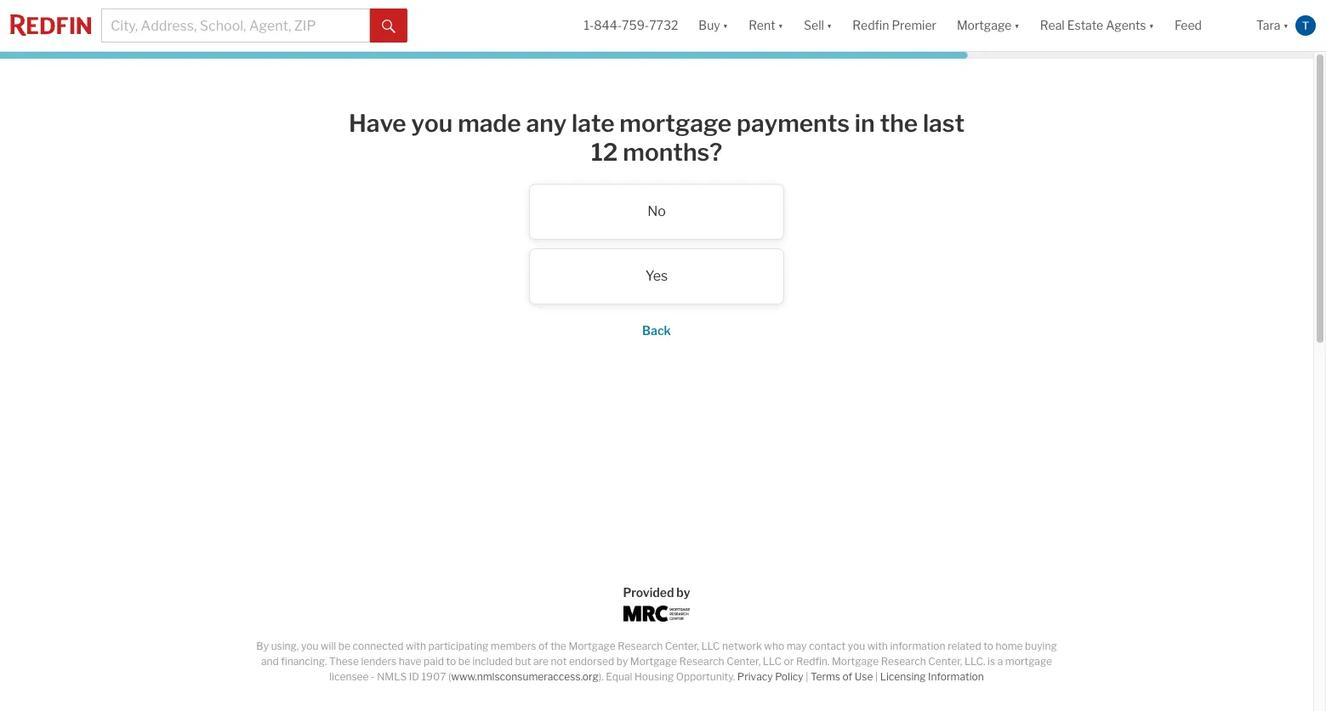 Task type: vqa. For each thing, say whether or not it's contained in the screenshot.
"/mo" for $1,631+ /mo
no



Task type: describe. For each thing, give the bounding box(es) containing it.
).
[[599, 671, 604, 683]]

mortgage up use
[[832, 655, 879, 668]]

1 horizontal spatial by
[[677, 586, 691, 600]]

▾ for rent ▾
[[778, 18, 784, 33]]

mortgage inside mortgage ▾ dropdown button
[[957, 18, 1012, 33]]

buy
[[699, 18, 721, 33]]

connected
[[353, 640, 404, 653]]

included
[[473, 655, 513, 668]]

in
[[855, 109, 875, 138]]

844-
[[594, 18, 622, 33]]

City, Address, School, Agent, ZIP search field
[[101, 9, 370, 43]]

feed
[[1175, 18, 1203, 33]]

the inside by using, you will be connected with participating members of the mortgage research center, llc network who may contact you with information related to home buying and financing. these lenders have paid to be included but are not endorsed by mortgage research center, llc or redfin. mortgage research center, llc. is a mortgage licensee - nmls id 1907 (
[[551, 640, 567, 653]]

have
[[349, 109, 407, 138]]

5 ▾ from the left
[[1149, 18, 1155, 33]]

redfin
[[853, 18, 890, 33]]

will
[[321, 640, 336, 653]]

of for members
[[539, 640, 549, 653]]

redfin premier button
[[843, 0, 947, 51]]

759-
[[622, 18, 650, 33]]

participating
[[429, 640, 489, 653]]

2 | from the left
[[876, 671, 878, 683]]

7732
[[650, 18, 679, 33]]

redfin.
[[796, 655, 830, 668]]

▾ for mortgage ▾
[[1015, 18, 1020, 33]]

terms
[[811, 671, 841, 683]]

premier
[[892, 18, 937, 33]]

last
[[923, 109, 965, 138]]

rent
[[749, 18, 776, 33]]

who
[[765, 640, 785, 653]]

use
[[855, 671, 873, 683]]

feed button
[[1165, 0, 1247, 51]]

2 horizontal spatial research
[[881, 655, 927, 668]]

0 horizontal spatial llc
[[702, 640, 720, 653]]

equal
[[606, 671, 633, 683]]

-
[[371, 671, 375, 683]]

0 horizontal spatial you
[[301, 640, 319, 653]]

licensing
[[881, 671, 926, 683]]

mortgage inside by using, you will be connected with participating members of the mortgage research center, llc network who may contact you with information related to home buying and financing. these lenders have paid to be included but are not endorsed by mortgage research center, llc or redfin. mortgage research center, llc. is a mortgage licensee - nmls id 1907 (
[[1006, 655, 1053, 668]]

privacy policy link
[[738, 671, 804, 683]]

provided by
[[623, 586, 691, 600]]

licensing information link
[[881, 671, 984, 683]]

tara
[[1257, 18, 1281, 33]]

2 horizontal spatial you
[[848, 640, 866, 653]]

real estate agents ▾ link
[[1041, 0, 1155, 51]]

are
[[534, 655, 549, 668]]

estate
[[1068, 18, 1104, 33]]

rent ▾ button
[[749, 0, 784, 51]]

financing.
[[281, 655, 327, 668]]

sell ▾ button
[[794, 0, 843, 51]]

mortgage research center image
[[624, 606, 690, 622]]

have you made any late mortgage payments in the last 12 months?
[[349, 109, 965, 166]]

id
[[409, 671, 419, 683]]

www.nmlsconsumeraccess.org link
[[451, 671, 599, 683]]

sell
[[804, 18, 825, 33]]

1 | from the left
[[806, 671, 809, 683]]

any
[[526, 109, 567, 138]]

yes
[[646, 268, 668, 284]]

back
[[643, 324, 671, 338]]

not
[[551, 655, 567, 668]]

by inside by using, you will be connected with participating members of the mortgage research center, llc network who may contact you with information related to home buying and financing. these lenders have paid to be included but are not endorsed by mortgage research center, llc or redfin. mortgage research center, llc. is a mortgage licensee - nmls id 1907 (
[[617, 655, 628, 668]]

or
[[784, 655, 794, 668]]

have
[[399, 655, 422, 668]]

licensee
[[330, 671, 369, 683]]

these
[[329, 655, 359, 668]]

rent ▾ button
[[739, 0, 794, 51]]

llc.
[[965, 655, 986, 668]]

provided
[[623, 586, 674, 600]]

1 vertical spatial be
[[458, 655, 471, 668]]

paid
[[424, 655, 444, 668]]

network
[[723, 640, 762, 653]]

the inside have you made any late mortgage payments in the last 12 months?
[[880, 109, 918, 138]]

contact
[[809, 640, 846, 653]]

you inside have you made any late mortgage payments in the last 12 months?
[[412, 109, 453, 138]]

1 horizontal spatial research
[[680, 655, 725, 668]]

information
[[891, 640, 946, 653]]

redfin premier
[[853, 18, 937, 33]]

a
[[998, 655, 1004, 668]]

mortgage ▾ button
[[957, 0, 1020, 51]]

opportunity.
[[676, 671, 736, 683]]

rent ▾
[[749, 18, 784, 33]]

made
[[458, 109, 521, 138]]



Task type: locate. For each thing, give the bounding box(es) containing it.
the up not on the bottom left
[[551, 640, 567, 653]]

endorsed
[[569, 655, 615, 668]]

the right in
[[880, 109, 918, 138]]

1-844-759-7732
[[584, 18, 679, 33]]

center,
[[665, 640, 699, 653], [727, 655, 761, 668], [929, 655, 963, 668]]

mortgage ▾
[[957, 18, 1020, 33]]

of up are
[[539, 640, 549, 653]]

center, down 'network'
[[727, 655, 761, 668]]

2 with from the left
[[868, 640, 888, 653]]

mortgage ▾ button
[[947, 0, 1030, 51]]

housing
[[635, 671, 674, 683]]

have you made any late mortgage payments in the last 12 months? option group
[[317, 184, 997, 305]]

(
[[448, 671, 451, 683]]

mortgage inside have you made any late mortgage payments in the last 12 months?
[[620, 109, 732, 138]]

1 vertical spatial by
[[617, 655, 628, 668]]

buy ▾ button
[[689, 0, 739, 51]]

1 horizontal spatial mortgage
[[1006, 655, 1053, 668]]

mortgage
[[620, 109, 732, 138], [1006, 655, 1053, 668]]

terms of use link
[[811, 671, 873, 683]]

be
[[339, 640, 351, 653], [458, 655, 471, 668]]

3 ▾ from the left
[[827, 18, 833, 33]]

be up the these
[[339, 640, 351, 653]]

real estate agents ▾
[[1041, 18, 1155, 33]]

of
[[539, 640, 549, 653], [843, 671, 853, 683]]

privacy
[[738, 671, 773, 683]]

1 ▾ from the left
[[723, 18, 729, 33]]

back button
[[643, 324, 671, 338]]

▾ right rent
[[778, 18, 784, 33]]

nmls
[[377, 671, 407, 683]]

buy ▾
[[699, 18, 729, 33]]

0 horizontal spatial mortgage
[[620, 109, 732, 138]]

1 vertical spatial the
[[551, 640, 567, 653]]

but
[[515, 655, 531, 668]]

mortgage left real
[[957, 18, 1012, 33]]

sell ▾ button
[[804, 0, 833, 51]]

1-844-759-7732 link
[[584, 18, 679, 33]]

you up the financing.
[[301, 640, 319, 653]]

be down the participating
[[458, 655, 471, 668]]

▾ for buy ▾
[[723, 18, 729, 33]]

1 horizontal spatial center,
[[727, 655, 761, 668]]

0 vertical spatial to
[[984, 640, 994, 653]]

mortgage down buying
[[1006, 655, 1053, 668]]

▾ right 'buy'
[[723, 18, 729, 33]]

1 horizontal spatial you
[[412, 109, 453, 138]]

| right use
[[876, 671, 878, 683]]

1 horizontal spatial to
[[984, 640, 994, 653]]

0 horizontal spatial be
[[339, 640, 351, 653]]

4 ▾ from the left
[[1015, 18, 1020, 33]]

by
[[256, 640, 269, 653]]

0 vertical spatial mortgage
[[620, 109, 732, 138]]

lenders
[[361, 655, 397, 668]]

to
[[984, 640, 994, 653], [446, 655, 456, 668]]

using,
[[271, 640, 299, 653]]

with up have
[[406, 640, 426, 653]]

1 horizontal spatial llc
[[763, 655, 782, 668]]

0 horizontal spatial center,
[[665, 640, 699, 653]]

0 horizontal spatial to
[[446, 655, 456, 668]]

members
[[491, 640, 537, 653]]

research up housing
[[618, 640, 663, 653]]

home
[[996, 640, 1023, 653]]

center, up information
[[929, 655, 963, 668]]

related
[[948, 640, 982, 653]]

of for terms
[[843, 671, 853, 683]]

1 with from the left
[[406, 640, 426, 653]]

submit search image
[[382, 19, 396, 33]]

▾ right agents
[[1149, 18, 1155, 33]]

|
[[806, 671, 809, 683], [876, 671, 878, 683]]

mortgage up endorsed
[[569, 640, 616, 653]]

llc up privacy policy link
[[763, 655, 782, 668]]

1 vertical spatial of
[[843, 671, 853, 683]]

with up use
[[868, 640, 888, 653]]

▾ right the tara
[[1284, 18, 1289, 33]]

sell ▾
[[804, 18, 833, 33]]

2 horizontal spatial center,
[[929, 655, 963, 668]]

▾ for sell ▾
[[827, 18, 833, 33]]

by up mortgage research center image
[[677, 586, 691, 600]]

may
[[787, 640, 807, 653]]

0 vertical spatial of
[[539, 640, 549, 653]]

research up "licensing"
[[881, 655, 927, 668]]

1 vertical spatial llc
[[763, 655, 782, 668]]

2 ▾ from the left
[[778, 18, 784, 33]]

llc
[[702, 640, 720, 653], [763, 655, 782, 668]]

research up opportunity.
[[680, 655, 725, 668]]

payments
[[737, 109, 850, 138]]

0 horizontal spatial |
[[806, 671, 809, 683]]

you right have
[[412, 109, 453, 138]]

| down redfin. at bottom right
[[806, 671, 809, 683]]

is
[[988, 655, 996, 668]]

1 vertical spatial to
[[446, 655, 456, 668]]

0 vertical spatial the
[[880, 109, 918, 138]]

6 ▾ from the left
[[1284, 18, 1289, 33]]

by up equal
[[617, 655, 628, 668]]

real
[[1041, 18, 1065, 33]]

buying
[[1026, 640, 1058, 653]]

policy
[[775, 671, 804, 683]]

www.nmlsconsumeraccess.org
[[451, 671, 599, 683]]

and
[[261, 655, 279, 668]]

you
[[412, 109, 453, 138], [301, 640, 319, 653], [848, 640, 866, 653]]

of left use
[[843, 671, 853, 683]]

0 horizontal spatial the
[[551, 640, 567, 653]]

tara ▾
[[1257, 18, 1289, 33]]

0 horizontal spatial by
[[617, 655, 628, 668]]

mortgage up housing
[[630, 655, 677, 668]]

www.nmlsconsumeraccess.org ). equal housing opportunity. privacy policy | terms of use | licensing information
[[451, 671, 984, 683]]

1 horizontal spatial of
[[843, 671, 853, 683]]

no
[[648, 204, 666, 220]]

late
[[572, 109, 615, 138]]

to up is
[[984, 640, 994, 653]]

mortgage
[[957, 18, 1012, 33], [569, 640, 616, 653], [630, 655, 677, 668], [832, 655, 879, 668]]

▾
[[723, 18, 729, 33], [778, 18, 784, 33], [827, 18, 833, 33], [1015, 18, 1020, 33], [1149, 18, 1155, 33], [1284, 18, 1289, 33]]

0 vertical spatial by
[[677, 586, 691, 600]]

1 horizontal spatial the
[[880, 109, 918, 138]]

llc up opportunity.
[[702, 640, 720, 653]]

12 months?
[[591, 138, 723, 166]]

0 horizontal spatial with
[[406, 640, 426, 653]]

1 horizontal spatial |
[[876, 671, 878, 683]]

the
[[880, 109, 918, 138], [551, 640, 567, 653]]

0 vertical spatial llc
[[702, 640, 720, 653]]

0 vertical spatial be
[[339, 640, 351, 653]]

0 horizontal spatial research
[[618, 640, 663, 653]]

1 horizontal spatial with
[[868, 640, 888, 653]]

0 horizontal spatial of
[[539, 640, 549, 653]]

▾ for tara ▾
[[1284, 18, 1289, 33]]

agents
[[1106, 18, 1147, 33]]

you right the contact
[[848, 640, 866, 653]]

by
[[677, 586, 691, 600], [617, 655, 628, 668]]

1-
[[584, 18, 594, 33]]

of inside by using, you will be connected with participating members of the mortgage research center, llc network who may contact you with information related to home buying and financing. these lenders have paid to be included but are not endorsed by mortgage research center, llc or redfin. mortgage research center, llc. is a mortgage licensee - nmls id 1907 (
[[539, 640, 549, 653]]

center, up opportunity.
[[665, 640, 699, 653]]

▾ left real
[[1015, 18, 1020, 33]]

real estate agents ▾ button
[[1030, 0, 1165, 51]]

mortgage right late
[[620, 109, 732, 138]]

to up ( in the left bottom of the page
[[446, 655, 456, 668]]

1907
[[422, 671, 446, 683]]

by using, you will be connected with participating members of the mortgage research center, llc network who may contact you with information related to home buying and financing. these lenders have paid to be included but are not endorsed by mortgage research center, llc or redfin. mortgage research center, llc. is a mortgage licensee - nmls id 1907 (
[[256, 640, 1058, 683]]

1 vertical spatial mortgage
[[1006, 655, 1053, 668]]

1 horizontal spatial be
[[458, 655, 471, 668]]

▾ right sell
[[827, 18, 833, 33]]

user photo image
[[1296, 15, 1317, 36]]



